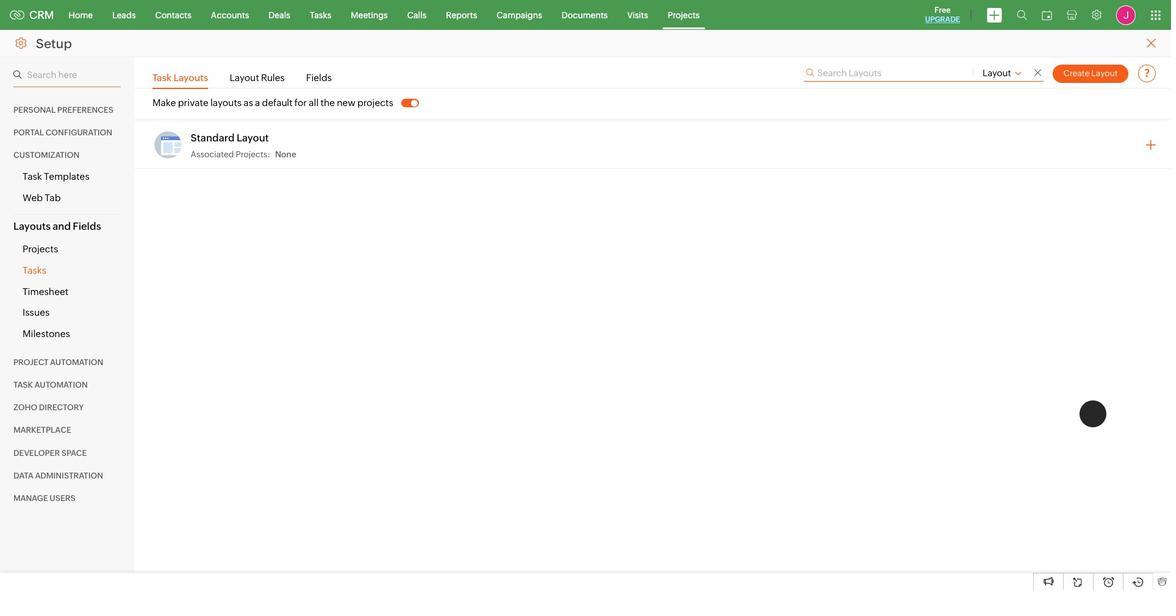 Task type: locate. For each thing, give the bounding box(es) containing it.
meetings
[[351, 10, 388, 20]]

accounts link
[[201, 0, 259, 30]]

leads
[[112, 10, 136, 20]]

visits
[[627, 10, 648, 20]]

home link
[[59, 0, 103, 30]]

campaigns link
[[487, 0, 552, 30]]

crm
[[29, 9, 54, 21]]

reports
[[446, 10, 477, 20]]

free
[[935, 5, 951, 15]]

profile element
[[1109, 0, 1143, 30]]

calls link
[[398, 0, 436, 30]]

crm link
[[10, 9, 54, 21]]

calls
[[407, 10, 427, 20]]

deals
[[269, 10, 290, 20]]

search element
[[1010, 0, 1035, 30]]



Task type: describe. For each thing, give the bounding box(es) containing it.
upgrade
[[925, 15, 960, 24]]

campaigns
[[497, 10, 542, 20]]

documents link
[[552, 0, 618, 30]]

create menu image
[[987, 8, 1002, 22]]

home
[[69, 10, 93, 20]]

documents
[[562, 10, 608, 20]]

deals link
[[259, 0, 300, 30]]

free upgrade
[[925, 5, 960, 24]]

search image
[[1017, 10, 1027, 20]]

leads link
[[103, 0, 146, 30]]

contacts
[[155, 10, 191, 20]]

contacts link
[[146, 0, 201, 30]]

calendar image
[[1042, 10, 1052, 20]]

create menu element
[[980, 0, 1010, 30]]

reports link
[[436, 0, 487, 30]]

projects link
[[658, 0, 710, 30]]

meetings link
[[341, 0, 398, 30]]

visits link
[[618, 0, 658, 30]]

tasks link
[[300, 0, 341, 30]]

accounts
[[211, 10, 249, 20]]

projects
[[668, 10, 700, 20]]

tasks
[[310, 10, 331, 20]]

profile image
[[1116, 5, 1136, 25]]



Task type: vqa. For each thing, say whether or not it's contained in the screenshot.
Compliance inside the Security Control region
no



